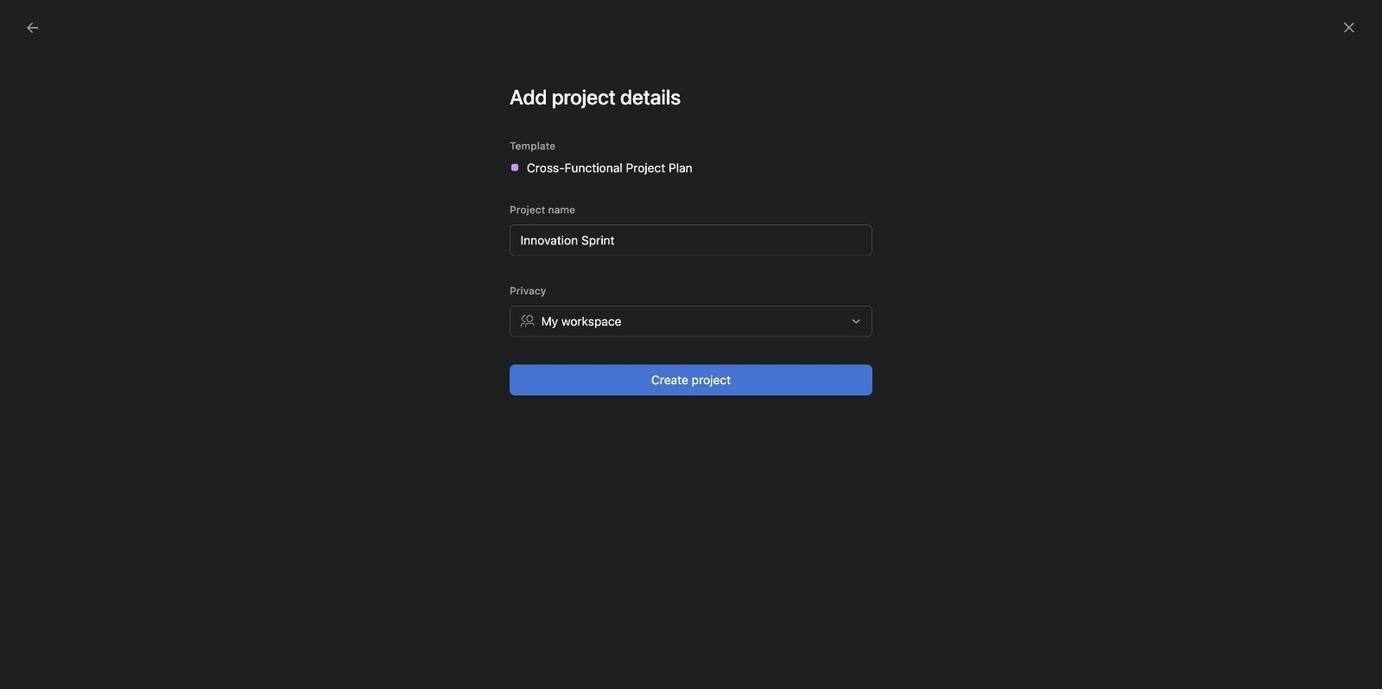 Task type: locate. For each thing, give the bounding box(es) containing it.
go back image
[[26, 21, 40, 35]]

None text field
[[510, 225, 872, 256]]



Task type: describe. For each thing, give the bounding box(es) containing it.
hide sidebar image
[[22, 14, 36, 28]]

close image
[[1342, 21, 1356, 35]]



Task type: vqa. For each thing, say whether or not it's contained in the screenshot.
Close icon
yes



